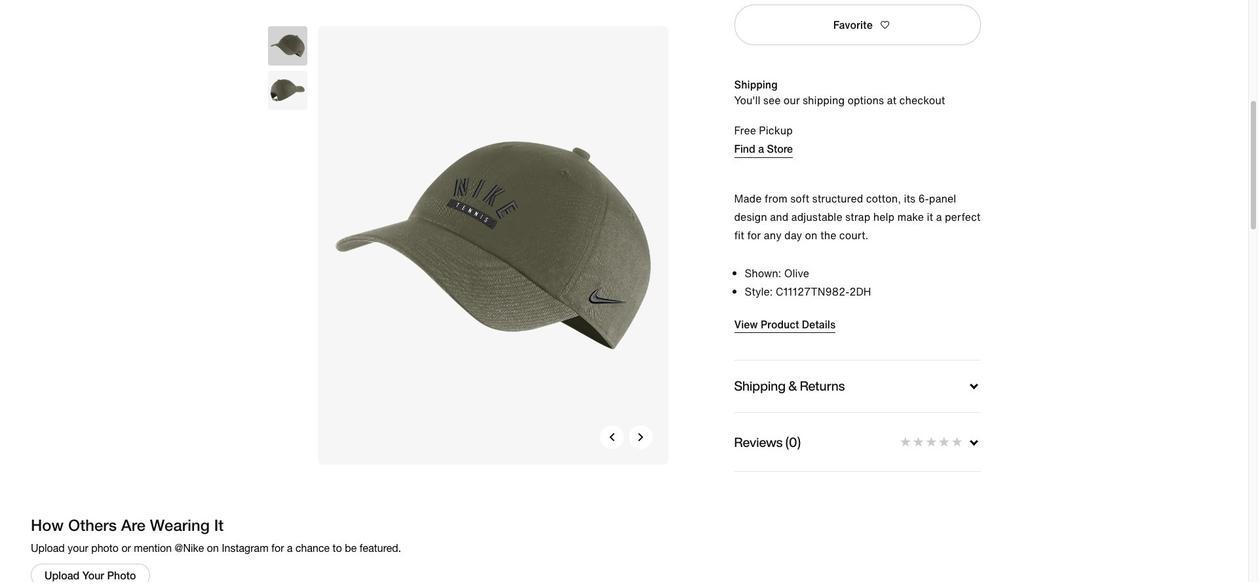 Task type: vqa. For each thing, say whether or not it's contained in the screenshot.
Nike Tennis Campus Cap image
yes



Task type: locate. For each thing, give the bounding box(es) containing it.
menu bar
[[223, 0, 1026, 3]]

nike tennis campus cap image
[[268, 26, 307, 66], [318, 26, 668, 465], [268, 71, 307, 110]]

next carousel button image
[[637, 433, 645, 441]]

previous carousel button image
[[608, 433, 616, 441]]



